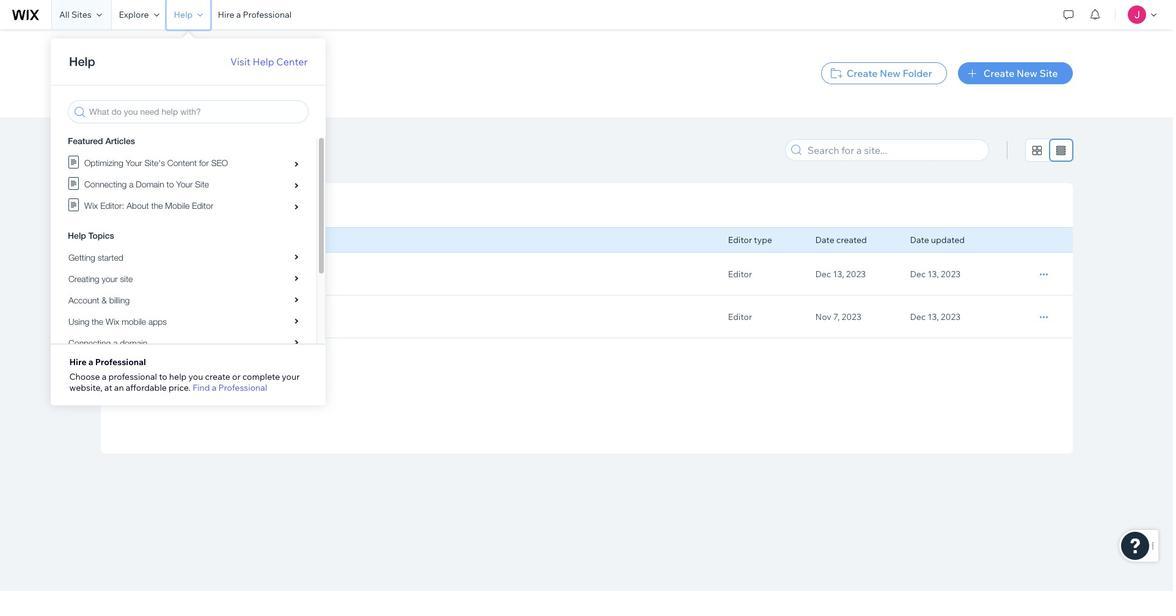 Task type: vqa. For each thing, say whether or not it's contained in the screenshot.
the top options
no



Task type: describe. For each thing, give the bounding box(es) containing it.
updated
[[931, 235, 965, 246]]

Select All checkbox
[[115, 198, 170, 213]]

or
[[232, 371, 241, 382]]

1 horizontal spatial hire a professional
[[218, 9, 292, 20]]

13, for nov 7, 2023
[[928, 312, 939, 323]]

folder
[[903, 67, 932, 79]]

find a professional
[[193, 382, 267, 393]]

date updated
[[910, 235, 965, 246]]

a inside the choose a professional to help you create or complete your website, at an affordable price.
[[102, 371, 107, 382]]

view
[[192, 81, 213, 93]]

price.
[[169, 382, 191, 393]]

Search for a site... field
[[804, 140, 985, 161]]

1 editor from the top
[[728, 235, 752, 246]]

your
[[282, 371, 300, 382]]

affordable
[[126, 382, 167, 393]]

date created
[[815, 235, 867, 246]]

at
[[104, 382, 112, 393]]

you
[[189, 371, 203, 382]]

hire a professional link
[[210, 0, 299, 29]]

to for professional
[[159, 371, 167, 382]]

1 vertical spatial help
[[253, 56, 274, 68]]

professional for find a professional link
[[218, 382, 267, 393]]

create new site button
[[958, 62, 1073, 84]]

new for site
[[1017, 67, 1037, 79]]

its
[[260, 81, 271, 93]]

editor for nov 7, 2023
[[728, 312, 752, 323]]

nov
[[815, 312, 831, 323]]

dec 13, 2023 for nov 7, 2023
[[910, 312, 961, 323]]

sites
[[71, 9, 91, 20]]

visit
[[230, 56, 250, 68]]

nov 7, 2023
[[815, 312, 861, 323]]

help inside button
[[174, 9, 193, 20]]

visit help center link
[[230, 54, 308, 69]]

professional
[[108, 371, 157, 382]]

a up visit
[[236, 9, 241, 20]]

editor type
[[728, 235, 772, 246]]

complete
[[242, 371, 280, 382]]

create new site
[[984, 67, 1058, 79]]

website,
[[69, 382, 102, 393]]

select a site to edit, view and open its dashboard.
[[101, 81, 324, 93]]

and
[[215, 81, 232, 93]]

dec 13, 2023 for dec 13, 2023
[[910, 269, 961, 280]]

select all
[[132, 200, 170, 211]]

hire inside 'hire a professional' link
[[218, 9, 234, 20]]

0 horizontal spatial hire a professional
[[69, 357, 146, 368]]

created
[[836, 235, 867, 246]]

center
[[276, 56, 308, 68]]

create new folder button
[[821, 62, 947, 84]]



Task type: locate. For each thing, give the bounding box(es) containing it.
choose a professional to help you create or complete your website, at an affordable price.
[[69, 371, 300, 393]]

a up choose
[[88, 357, 93, 368]]

hire right 'help' button
[[218, 9, 234, 20]]

1 vertical spatial hire
[[69, 357, 86, 368]]

to for site
[[158, 81, 167, 93]]

my site 1 image
[[137, 308, 167, 324]]

all inside select all checkbox
[[160, 200, 170, 211]]

2 create from the left
[[984, 67, 1015, 79]]

create for create new site
[[984, 67, 1015, 79]]

find a professional link
[[193, 382, 267, 393]]

visit help center
[[230, 56, 308, 68]]

dec for nov 7, 2023
[[910, 312, 926, 323]]

find
[[193, 382, 210, 393]]

dec
[[815, 269, 831, 280], [910, 269, 926, 280], [910, 312, 926, 323]]

2 editor from the top
[[728, 269, 752, 280]]

0 horizontal spatial date
[[815, 235, 834, 246]]

13, for dec 13, 2023
[[928, 269, 939, 280]]

1 horizontal spatial create
[[984, 67, 1015, 79]]

date for date created
[[815, 235, 834, 246]]

0 horizontal spatial help
[[174, 9, 193, 20]]

new left site
[[1017, 67, 1037, 79]]

a
[[236, 9, 241, 20], [132, 81, 137, 93], [88, 357, 93, 368], [102, 371, 107, 382], [212, 382, 217, 393]]

help
[[169, 371, 187, 382]]

0 horizontal spatial all
[[59, 9, 70, 20]]

create new folder
[[847, 67, 932, 79]]

dec 13, 2023
[[815, 269, 866, 280], [910, 269, 961, 280], [910, 312, 961, 323]]

dec for dec 13, 2023
[[910, 269, 926, 280]]

choose
[[69, 371, 100, 382]]

a right find
[[212, 382, 217, 393]]

type
[[754, 235, 772, 246]]

select inside select all checkbox
[[132, 200, 158, 211]]

0 vertical spatial professional
[[243, 9, 292, 20]]

None checkbox
[[115, 267, 125, 282], [115, 310, 125, 324], [115, 267, 125, 282], [115, 310, 125, 324]]

1 horizontal spatial select
[[132, 200, 158, 211]]

to left "help"
[[159, 371, 167, 382]]

create inside button
[[847, 67, 878, 79]]

2 vertical spatial professional
[[218, 382, 267, 393]]

1 vertical spatial professional
[[95, 357, 146, 368]]

0 vertical spatial hire a professional
[[218, 9, 292, 20]]

1 vertical spatial all
[[160, 200, 170, 211]]

to right site
[[158, 81, 167, 93]]

1 create from the left
[[847, 67, 878, 79]]

0 horizontal spatial select
[[101, 81, 130, 93]]

site
[[139, 81, 156, 93]]

1 horizontal spatial date
[[910, 235, 929, 246]]

date left updated
[[910, 235, 929, 246]]

1 new from the left
[[880, 67, 901, 79]]

all sites
[[59, 9, 91, 20]]

0 horizontal spatial new
[[880, 67, 901, 79]]

1 date from the left
[[815, 235, 834, 246]]

edit,
[[169, 81, 190, 93]]

3 editor from the top
[[728, 312, 752, 323]]

0 vertical spatial help
[[174, 9, 193, 20]]

1 vertical spatial select
[[132, 200, 158, 211]]

help right explore
[[174, 9, 193, 20]]

create left site
[[984, 67, 1015, 79]]

new left folder
[[880, 67, 901, 79]]

create inside button
[[984, 67, 1015, 79]]

help
[[174, 9, 193, 20], [253, 56, 274, 68]]

0 vertical spatial to
[[158, 81, 167, 93]]

new for folder
[[880, 67, 901, 79]]

hire a professional up visit help center link
[[218, 9, 292, 20]]

create for create new folder
[[847, 67, 878, 79]]

site
[[1040, 67, 1058, 79]]

dashboard.
[[273, 81, 324, 93]]

0 vertical spatial select
[[101, 81, 130, 93]]

create left folder
[[847, 67, 878, 79]]

help right visit
[[253, 56, 274, 68]]

new inside button
[[1017, 67, 1037, 79]]

1 vertical spatial editor
[[728, 269, 752, 280]]

new inside button
[[880, 67, 901, 79]]

2 vertical spatial editor
[[728, 312, 752, 323]]

a left an
[[102, 371, 107, 382]]

to inside the choose a professional to help you create or complete your website, at an affordable price.
[[159, 371, 167, 382]]

date left created
[[815, 235, 834, 246]]

hire a professional
[[218, 9, 292, 20], [69, 357, 146, 368]]

0 vertical spatial editor
[[728, 235, 752, 246]]

select for select all
[[132, 200, 158, 211]]

hire up choose
[[69, 357, 86, 368]]

an
[[114, 382, 124, 393]]

open
[[234, 81, 258, 93]]

editor for dec 13, 2023
[[728, 269, 752, 280]]

0 horizontal spatial hire
[[69, 357, 86, 368]]

0 vertical spatial all
[[59, 9, 70, 20]]

1 vertical spatial to
[[159, 371, 167, 382]]

2 date from the left
[[910, 235, 929, 246]]

new
[[880, 67, 901, 79], [1017, 67, 1037, 79]]

editor
[[728, 235, 752, 246], [728, 269, 752, 280], [728, 312, 752, 323]]

1 vertical spatial hire a professional
[[69, 357, 146, 368]]

date
[[815, 235, 834, 246], [910, 235, 929, 246]]

hire
[[218, 9, 234, 20], [69, 357, 86, 368]]

professional
[[243, 9, 292, 20], [95, 357, 146, 368], [218, 382, 267, 393]]

1 horizontal spatial new
[[1017, 67, 1037, 79]]

my site image
[[137, 265, 167, 281]]

date for date updated
[[910, 235, 929, 246]]

1 horizontal spatial all
[[160, 200, 170, 211]]

to
[[158, 81, 167, 93], [159, 371, 167, 382]]

select for select a site to edit, view and open its dashboard.
[[101, 81, 130, 93]]

7,
[[833, 312, 840, 323]]

create
[[205, 371, 230, 382]]

hire a professional up at
[[69, 357, 146, 368]]

1 horizontal spatial hire
[[218, 9, 234, 20]]

2 new from the left
[[1017, 67, 1037, 79]]

explore
[[119, 9, 149, 20]]

professional for 'hire a professional' link
[[243, 9, 292, 20]]

1 horizontal spatial help
[[253, 56, 274, 68]]

13,
[[833, 269, 844, 280], [928, 269, 939, 280], [928, 312, 939, 323]]

select
[[101, 81, 130, 93], [132, 200, 158, 211]]

a left site
[[132, 81, 137, 93]]

help button
[[167, 0, 210, 29]]

0 horizontal spatial create
[[847, 67, 878, 79]]

all
[[59, 9, 70, 20], [160, 200, 170, 211]]

create
[[847, 67, 878, 79], [984, 67, 1015, 79]]

2023
[[846, 269, 866, 280], [941, 269, 961, 280], [842, 312, 861, 323], [941, 312, 961, 323]]

0 vertical spatial hire
[[218, 9, 234, 20]]



